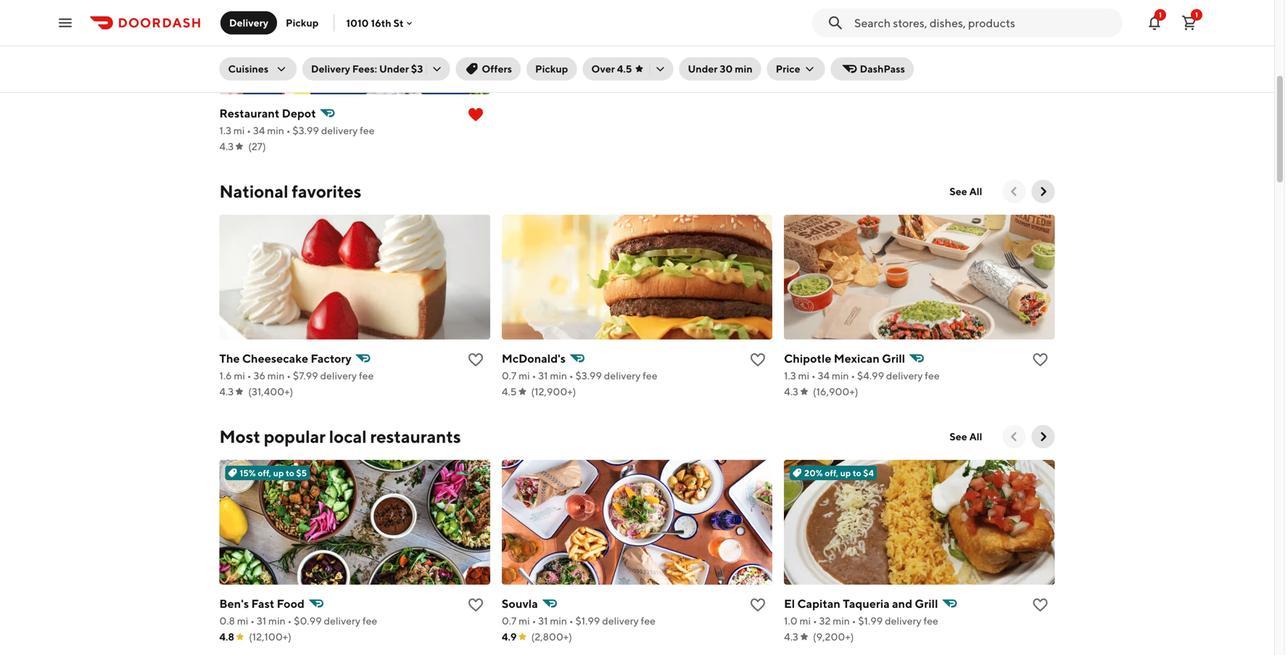 Task type: describe. For each thing, give the bounding box(es) containing it.
36
[[254, 370, 266, 382]]

mexican
[[834, 352, 880, 365]]

• down food at the bottom left of page
[[288, 615, 292, 627]]

click to add this store to your saved list image for the cheesecake factory
[[467, 351, 485, 369]]

delivery for souvla
[[602, 615, 639, 627]]

4.3 for the
[[220, 386, 234, 398]]

mi for mcdonald's
[[519, 370, 530, 382]]

• up (2,800+)
[[570, 615, 574, 627]]

most popular local restaurants link
[[220, 425, 461, 448]]

(27)
[[248, 140, 266, 152]]

mi for ben's fast food
[[237, 615, 248, 627]]

(9,200+)
[[813, 631, 855, 643]]

delivery for restaurant depot
[[321, 124, 358, 136]]

• down restaurant
[[247, 124, 251, 136]]

$3.99 for mcdonald's
[[576, 370, 602, 382]]

most
[[220, 426, 260, 447]]

click to remove this store from your saved list image
[[467, 106, 485, 123]]

next button of carousel image for national favorites
[[1037, 184, 1051, 199]]

• left 36
[[247, 370, 252, 382]]

1.3 mi • 34 min • $4.99 delivery fee
[[785, 370, 940, 382]]

4.3 for el
[[785, 631, 799, 643]]

$1.99 for el capitan taqueria and grill
[[859, 615, 883, 627]]

fee for souvla
[[641, 615, 656, 627]]

34 for restaurant
[[253, 124, 265, 136]]

delivery for mcdonald's
[[604, 370, 641, 382]]

31 down ben's fast food
[[257, 615, 267, 627]]

cuisines button
[[220, 57, 297, 81]]

price button
[[768, 57, 826, 81]]

national favorites link
[[220, 180, 362, 203]]

open menu image
[[57, 14, 74, 32]]

• down ben's fast food
[[251, 615, 255, 627]]

min for ben's fast food
[[269, 615, 286, 627]]

fee for restaurant depot
[[360, 124, 375, 136]]

1.0 mi • 32 min • $1.99 delivery fee
[[785, 615, 939, 627]]

• down chipotle
[[812, 370, 816, 382]]

popular
[[264, 426, 326, 447]]

(16,900+)
[[813, 386, 859, 398]]

delivery for the cheesecake factory
[[320, 370, 357, 382]]

food
[[277, 597, 305, 611]]

restaurant depot
[[220, 106, 316, 120]]

• down el capitan taqueria and grill
[[852, 615, 857, 627]]

see for most popular local restaurants
[[950, 431, 968, 443]]

34 for chipotle
[[818, 370, 830, 382]]

delivery button
[[221, 11, 277, 34]]

next button of carousel image for most popular local restaurants
[[1037, 430, 1051, 444]]

see for national favorites
[[950, 185, 968, 197]]

0.7 mi • 31 min • $3.99 delivery fee
[[502, 370, 658, 382]]

1 vertical spatial grill
[[915, 597, 939, 611]]

1.3 mi • 34 min • $3.99 delivery fee
[[220, 124, 375, 136]]

$5
[[296, 468, 307, 478]]

fast
[[251, 597, 275, 611]]

ben's
[[220, 597, 249, 611]]

fee for ben's fast food
[[363, 615, 378, 627]]

$0.99
[[294, 615, 322, 627]]

(12,100+)
[[249, 631, 292, 643]]

0.7 for national favorites
[[502, 370, 517, 382]]

restaurants
[[370, 426, 461, 447]]

under inside button
[[688, 63, 718, 75]]

delivery for ben's fast food
[[324, 615, 361, 627]]

offers button
[[456, 57, 521, 81]]

0.8 mi • 31 min • $0.99 delivery fee
[[220, 615, 378, 627]]

price
[[776, 63, 801, 75]]

(31,400+)
[[248, 386, 293, 398]]

min for el capitan taqueria and grill
[[833, 615, 850, 627]]

min for mcdonald's
[[550, 370, 568, 382]]

favorites
[[292, 181, 362, 202]]

under 30 min button
[[680, 57, 762, 81]]

1010
[[346, 17, 369, 29]]

• down mexican
[[852, 370, 856, 382]]

1 horizontal spatial pickup
[[536, 63, 569, 75]]

dashpass
[[860, 63, 906, 75]]

all for most popular local restaurants
[[970, 431, 983, 443]]

local
[[329, 426, 367, 447]]

delivery fees: under $3
[[311, 63, 423, 75]]

see all for national favorites
[[950, 185, 983, 197]]

0.7 for most popular local restaurants
[[502, 615, 517, 627]]

4.5 inside button
[[617, 63, 632, 75]]

0 vertical spatial grill
[[883, 352, 906, 365]]

el
[[785, 597, 796, 611]]

fee for the cheesecake factory
[[359, 370, 374, 382]]

1.6 mi • 36 min • $7.99 delivery fee
[[220, 370, 374, 382]]

0 horizontal spatial 4.5
[[502, 386, 517, 398]]

1 for 2 items, open order cart icon
[[1196, 11, 1199, 19]]

1.3 for chipotle mexican grill
[[785, 370, 797, 382]]

up for food
[[273, 468, 284, 478]]

restaurant
[[220, 106, 280, 120]]

• up (12,900+)
[[570, 370, 574, 382]]

national favorites
[[220, 181, 362, 202]]

over 4.5 button
[[583, 57, 674, 81]]

mi for el capitan taqueria and grill
[[800, 615, 811, 627]]

all for national favorites
[[970, 185, 983, 197]]

off, for capitan
[[825, 468, 839, 478]]

$1.99 for souvla
[[576, 615, 600, 627]]

taqueria
[[843, 597, 890, 611]]

(2,800+)
[[532, 631, 573, 643]]

31 for favorites
[[539, 370, 548, 382]]

20% off, up to $4
[[805, 468, 874, 478]]

1.0
[[785, 615, 798, 627]]

$4
[[864, 468, 874, 478]]

chipotle mexican grill
[[785, 352, 906, 365]]

to for taqueria
[[853, 468, 862, 478]]

chipotle
[[785, 352, 832, 365]]

• down depot
[[286, 124, 291, 136]]

$3.99 for restaurant depot
[[293, 124, 319, 136]]

15% off, up to $5
[[240, 468, 307, 478]]

mcdonald's
[[502, 352, 566, 365]]

el capitan taqueria and grill
[[785, 597, 939, 611]]

see all link for most popular local restaurants
[[942, 425, 992, 448]]

16th
[[371, 17, 392, 29]]

previous button of carousel image for most popular local restaurants
[[1008, 430, 1022, 444]]



Task type: locate. For each thing, give the bounding box(es) containing it.
under 30 min
[[688, 63, 753, 75]]

mi for chipotle mexican grill
[[799, 370, 810, 382]]

delivery for chipotle mexican grill
[[887, 370, 923, 382]]

0 vertical spatial pickup button
[[277, 11, 328, 34]]

31 up (12,900+)
[[539, 370, 548, 382]]

0 vertical spatial see all
[[950, 185, 983, 197]]

st
[[394, 17, 404, 29]]

1 all from the top
[[970, 185, 983, 197]]

min inside under 30 min button
[[735, 63, 753, 75]]

0.8
[[220, 615, 235, 627]]

•
[[247, 124, 251, 136], [286, 124, 291, 136], [247, 370, 252, 382], [287, 370, 291, 382], [532, 370, 537, 382], [570, 370, 574, 382], [812, 370, 816, 382], [852, 370, 856, 382], [251, 615, 255, 627], [288, 615, 292, 627], [532, 615, 537, 627], [570, 615, 574, 627], [813, 615, 818, 627], [852, 615, 857, 627]]

2 click to add this store to your saved list image from the left
[[750, 597, 767, 614]]

1010 16th st button
[[346, 17, 416, 29]]

up left the $5
[[273, 468, 284, 478]]

min
[[735, 63, 753, 75], [267, 124, 284, 136], [268, 370, 285, 382], [550, 370, 568, 382], [832, 370, 849, 382], [269, 615, 286, 627], [550, 615, 568, 627], [833, 615, 850, 627]]

4.3
[[220, 140, 234, 152], [220, 386, 234, 398], [785, 386, 799, 398], [785, 631, 799, 643]]

2 $1.99 from the left
[[859, 615, 883, 627]]

1.3 down restaurant
[[220, 124, 232, 136]]

mi down mcdonald's at bottom
[[519, 370, 530, 382]]

previous button of carousel image
[[1008, 184, 1022, 199], [1008, 430, 1022, 444]]

1 see all from the top
[[950, 185, 983, 197]]

0 vertical spatial $3.99
[[293, 124, 319, 136]]

1 vertical spatial next button of carousel image
[[1037, 430, 1051, 444]]

under left $3
[[379, 63, 409, 75]]

0 vertical spatial previous button of carousel image
[[1008, 184, 1022, 199]]

up left $4 at right
[[841, 468, 852, 478]]

off, right the 15%
[[258, 468, 272, 478]]

2 off, from the left
[[825, 468, 839, 478]]

to
[[286, 468, 295, 478], [853, 468, 862, 478]]

1 horizontal spatial pickup button
[[527, 57, 577, 81]]

1 next button of carousel image from the top
[[1037, 184, 1051, 199]]

all
[[970, 185, 983, 197], [970, 431, 983, 443]]

0 horizontal spatial 34
[[253, 124, 265, 136]]

34 up (27)
[[253, 124, 265, 136]]

min down the restaurant depot
[[267, 124, 284, 136]]

1 button
[[1176, 8, 1205, 37]]

1 right "notification bell" image on the right of page
[[1196, 11, 1199, 19]]

0 vertical spatial 0.7
[[502, 370, 517, 382]]

min for the cheesecake factory
[[268, 370, 285, 382]]

2 see all link from the top
[[942, 425, 992, 448]]

2 under from the left
[[688, 63, 718, 75]]

delivery left fees:
[[311, 63, 350, 75]]

up for taqueria
[[841, 468, 852, 478]]

click to add this store to your saved list image for chipotle mexican grill
[[1032, 351, 1050, 369]]

mi right '0.8'
[[237, 615, 248, 627]]

1 under from the left
[[379, 63, 409, 75]]

next button of carousel image
[[1037, 184, 1051, 199], [1037, 430, 1051, 444]]

pickup
[[286, 17, 319, 29], [536, 63, 569, 75]]

off,
[[258, 468, 272, 478], [825, 468, 839, 478]]

1 horizontal spatial under
[[688, 63, 718, 75]]

$3.99 down depot
[[293, 124, 319, 136]]

1 see from the top
[[950, 185, 968, 197]]

0 horizontal spatial to
[[286, 468, 295, 478]]

1 vertical spatial 0.7
[[502, 615, 517, 627]]

4.9
[[502, 631, 517, 643]]

click to add this store to your saved list image left el at the bottom right of the page
[[750, 597, 767, 614]]

2 all from the top
[[970, 431, 983, 443]]

1010 16th st
[[346, 17, 404, 29]]

0 horizontal spatial click to add this store to your saved list image
[[467, 597, 485, 614]]

1 horizontal spatial click to add this store to your saved list image
[[750, 597, 767, 614]]

mi right 1.6
[[234, 370, 245, 382]]

the cheesecake factory
[[220, 352, 352, 365]]

fee
[[360, 124, 375, 136], [359, 370, 374, 382], [643, 370, 658, 382], [925, 370, 940, 382], [363, 615, 378, 627], [641, 615, 656, 627], [924, 615, 939, 627]]

$3.99 up (12,900+)
[[576, 370, 602, 382]]

2 see all from the top
[[950, 431, 983, 443]]

mi for restaurant depot
[[234, 124, 245, 136]]

• down souvla
[[532, 615, 537, 627]]

min for chipotle mexican grill
[[832, 370, 849, 382]]

factory
[[311, 352, 352, 365]]

mi down restaurant
[[234, 124, 245, 136]]

1 see all link from the top
[[942, 180, 992, 203]]

min for souvla
[[550, 615, 568, 627]]

to left the $5
[[286, 468, 295, 478]]

click to add this store to your saved list image for mcdonald's
[[750, 351, 767, 369]]

4.3 down 1.0
[[785, 631, 799, 643]]

0.7 mi • 31 min • $1.99 delivery fee
[[502, 615, 656, 627]]

1 horizontal spatial 1
[[1196, 11, 1199, 19]]

1 horizontal spatial $3.99
[[576, 370, 602, 382]]

grill
[[883, 352, 906, 365], [915, 597, 939, 611]]

1 to from the left
[[286, 468, 295, 478]]

1 horizontal spatial $1.99
[[859, 615, 883, 627]]

ben's fast food
[[220, 597, 305, 611]]

0.7 up 4.9
[[502, 615, 517, 627]]

1 previous button of carousel image from the top
[[1008, 184, 1022, 199]]

pickup button left 1010
[[277, 11, 328, 34]]

• left $7.99
[[287, 370, 291, 382]]

1 horizontal spatial 1.3
[[785, 370, 797, 382]]

2 next button of carousel image from the top
[[1037, 430, 1051, 444]]

1 inside button
[[1196, 11, 1199, 19]]

to left $4 at right
[[853, 468, 862, 478]]

min up (2,800+)
[[550, 615, 568, 627]]

4.5 right over
[[617, 63, 632, 75]]

0 horizontal spatial pickup
[[286, 17, 319, 29]]

fees:
[[353, 63, 377, 75]]

mi down souvla
[[519, 615, 530, 627]]

under left the 30
[[688, 63, 718, 75]]

1 horizontal spatial delivery
[[311, 63, 350, 75]]

32
[[820, 615, 831, 627]]

0 horizontal spatial off,
[[258, 468, 272, 478]]

1 vertical spatial see all
[[950, 431, 983, 443]]

0 horizontal spatial 1.3
[[220, 124, 232, 136]]

0 horizontal spatial up
[[273, 468, 284, 478]]

0 vertical spatial 1.3
[[220, 124, 232, 136]]

4.5
[[617, 63, 632, 75], [502, 386, 517, 398]]

15%
[[240, 468, 256, 478]]

up
[[273, 468, 284, 478], [841, 468, 852, 478]]

mi for the cheesecake factory
[[234, 370, 245, 382]]

1 vertical spatial 1.3
[[785, 370, 797, 382]]

cuisines
[[228, 63, 269, 75]]

0 vertical spatial 34
[[253, 124, 265, 136]]

fee for mcdonald's
[[643, 370, 658, 382]]

1 horizontal spatial up
[[841, 468, 852, 478]]

depot
[[282, 106, 316, 120]]

2 up from the left
[[841, 468, 852, 478]]

under
[[379, 63, 409, 75], [688, 63, 718, 75]]

mi right 1.0
[[800, 615, 811, 627]]

4.3 for chipotle
[[785, 386, 799, 398]]

0 horizontal spatial 1
[[1160, 11, 1163, 19]]

see all link for national favorites
[[942, 180, 992, 203]]

31
[[539, 370, 548, 382], [257, 615, 267, 627], [539, 615, 548, 627]]

1 vertical spatial previous button of carousel image
[[1008, 430, 1022, 444]]

0 vertical spatial 4.5
[[617, 63, 632, 75]]

see all link
[[942, 180, 992, 203], [942, 425, 992, 448]]

20%
[[805, 468, 823, 478]]

0 horizontal spatial $1.99
[[576, 615, 600, 627]]

0 horizontal spatial delivery
[[229, 17, 269, 29]]

delivery for delivery
[[229, 17, 269, 29]]

0 vertical spatial see all link
[[942, 180, 992, 203]]

grill right the and
[[915, 597, 939, 611]]

see all for most popular local restaurants
[[950, 431, 983, 443]]

and
[[893, 597, 913, 611]]

delivery for el capitan taqueria and grill
[[885, 615, 922, 627]]

click to add this store to your saved list image
[[467, 597, 485, 614], [750, 597, 767, 614]]

1 horizontal spatial off,
[[825, 468, 839, 478]]

4.3 down chipotle
[[785, 386, 799, 398]]

over
[[592, 63, 615, 75]]

1.3 for restaurant depot
[[220, 124, 232, 136]]

$1.99
[[576, 615, 600, 627], [859, 615, 883, 627]]

0.7 down mcdonald's at bottom
[[502, 370, 517, 382]]

over 4.5
[[592, 63, 632, 75]]

Store search: begin typing to search for stores available on DoorDash text field
[[855, 15, 1115, 31]]

click to add this store to your saved list image for souvla
[[750, 597, 767, 614]]

delivery
[[229, 17, 269, 29], [311, 63, 350, 75]]

$4.99
[[858, 370, 885, 382]]

30
[[720, 63, 733, 75]]

delivery
[[321, 124, 358, 136], [320, 370, 357, 382], [604, 370, 641, 382], [887, 370, 923, 382], [324, 615, 361, 627], [602, 615, 639, 627], [885, 615, 922, 627]]

min for restaurant depot
[[267, 124, 284, 136]]

dashpass button
[[831, 57, 914, 81]]

1.3
[[220, 124, 232, 136], [785, 370, 797, 382]]

4.3 for restaurant
[[220, 140, 234, 152]]

national
[[220, 181, 288, 202]]

min up (16,900+)
[[832, 370, 849, 382]]

31 up (2,800+)
[[539, 615, 548, 627]]

min up (12,900+)
[[550, 370, 568, 382]]

notification bell image
[[1147, 14, 1164, 32]]

pickup left over
[[536, 63, 569, 75]]

1 horizontal spatial 34
[[818, 370, 830, 382]]

2 0.7 from the top
[[502, 615, 517, 627]]

1 horizontal spatial 4.5
[[617, 63, 632, 75]]

0 vertical spatial all
[[970, 185, 983, 197]]

1 0.7 from the top
[[502, 370, 517, 382]]

1 vertical spatial see all link
[[942, 425, 992, 448]]

1 left 2 items, open order cart icon
[[1160, 11, 1163, 19]]

delivery inside button
[[229, 17, 269, 29]]

click to add this store to your saved list image left souvla
[[467, 597, 485, 614]]

1 vertical spatial see
[[950, 431, 968, 443]]

4.3 left (27)
[[220, 140, 234, 152]]

click to add this store to your saved list image for ben's fast food
[[467, 597, 485, 614]]

cheesecake
[[242, 352, 308, 365]]

1.6
[[220, 370, 232, 382]]

1 $1.99 from the left
[[576, 615, 600, 627]]

to for food
[[286, 468, 295, 478]]

2 previous button of carousel image from the top
[[1008, 430, 1022, 444]]

1 horizontal spatial grill
[[915, 597, 939, 611]]

$3
[[411, 63, 423, 75]]

1 off, from the left
[[258, 468, 272, 478]]

1 up from the left
[[273, 468, 284, 478]]

1 vertical spatial pickup button
[[527, 57, 577, 81]]

2 to from the left
[[853, 468, 862, 478]]

delivery up cuisines
[[229, 17, 269, 29]]

1 click to add this store to your saved list image from the left
[[467, 597, 485, 614]]

pickup right delivery button
[[286, 17, 319, 29]]

off, right 20% at the right bottom of the page
[[825, 468, 839, 478]]

0 vertical spatial delivery
[[229, 17, 269, 29]]

1 vertical spatial delivery
[[311, 63, 350, 75]]

2 1 from the left
[[1196, 11, 1199, 19]]

fee for chipotle mexican grill
[[925, 370, 940, 382]]

pickup button
[[277, 11, 328, 34], [527, 57, 577, 81]]

$3.99
[[293, 124, 319, 136], [576, 370, 602, 382]]

min right 36
[[268, 370, 285, 382]]

off, for fast
[[258, 468, 272, 478]]

0 horizontal spatial under
[[379, 63, 409, 75]]

fee for el capitan taqueria and grill
[[924, 615, 939, 627]]

0 horizontal spatial $3.99
[[293, 124, 319, 136]]

1 vertical spatial $3.99
[[576, 370, 602, 382]]

click to add this store to your saved list image for el capitan taqueria and grill
[[1032, 597, 1050, 614]]

min right the 30
[[735, 63, 753, 75]]

1 vertical spatial pickup
[[536, 63, 569, 75]]

mi
[[234, 124, 245, 136], [234, 370, 245, 382], [519, 370, 530, 382], [799, 370, 810, 382], [237, 615, 248, 627], [519, 615, 530, 627], [800, 615, 811, 627]]

1 1 from the left
[[1160, 11, 1163, 19]]

4.8
[[220, 631, 234, 643]]

pickup button left over
[[527, 57, 577, 81]]

delivery for delivery fees: under $3
[[311, 63, 350, 75]]

0 vertical spatial see
[[950, 185, 968, 197]]

• down mcdonald's at bottom
[[532, 370, 537, 382]]

previous button of carousel image for national favorites
[[1008, 184, 1022, 199]]

1 horizontal spatial to
[[853, 468, 862, 478]]

grill up $4.99
[[883, 352, 906, 365]]

souvla
[[502, 597, 538, 611]]

2 items, open order cart image
[[1181, 14, 1199, 32]]

most popular local restaurants
[[220, 426, 461, 447]]

34 up (16,900+)
[[818, 370, 830, 382]]

min up (12,100+)
[[269, 615, 286, 627]]

31 for popular
[[539, 615, 548, 627]]

2 see from the top
[[950, 431, 968, 443]]

0.7
[[502, 370, 517, 382], [502, 615, 517, 627]]

the
[[220, 352, 240, 365]]

capitan
[[798, 597, 841, 611]]

mi down chipotle
[[799, 370, 810, 382]]

click to add this store to your saved list image
[[467, 351, 485, 369], [750, 351, 767, 369], [1032, 351, 1050, 369], [1032, 597, 1050, 614]]

4.3 down 1.6
[[220, 386, 234, 398]]

offers
[[482, 63, 512, 75]]

1 vertical spatial all
[[970, 431, 983, 443]]

(12,900+)
[[532, 386, 576, 398]]

• left 32
[[813, 615, 818, 627]]

1 vertical spatial 4.5
[[502, 386, 517, 398]]

0 horizontal spatial grill
[[883, 352, 906, 365]]

min right 32
[[833, 615, 850, 627]]

$7.99
[[293, 370, 318, 382]]

4.5 down mcdonald's at bottom
[[502, 386, 517, 398]]

see all
[[950, 185, 983, 197], [950, 431, 983, 443]]

1 for "notification bell" image on the right of page
[[1160, 11, 1163, 19]]

0 vertical spatial pickup
[[286, 17, 319, 29]]

0 horizontal spatial pickup button
[[277, 11, 328, 34]]

1 vertical spatial 34
[[818, 370, 830, 382]]

mi for souvla
[[519, 615, 530, 627]]

1.3 down chipotle
[[785, 370, 797, 382]]

0 vertical spatial next button of carousel image
[[1037, 184, 1051, 199]]



Task type: vqa. For each thing, say whether or not it's contained in the screenshot.
Alcohol icon
no



